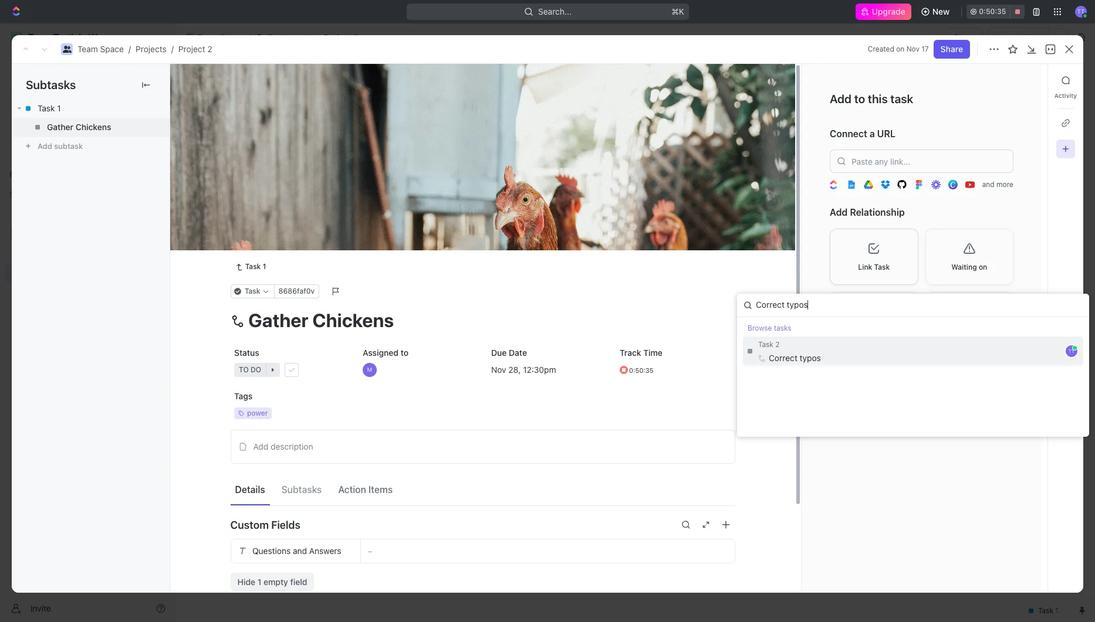 Task type: describe. For each thing, give the bounding box(es) containing it.
0:50:35 button
[[967, 5, 1025, 19]]

0:50:35
[[979, 7, 1006, 16]]

0 horizontal spatial project 2 link
[[178, 44, 212, 54]]

automations button
[[989, 29, 1049, 46]]

connect
[[830, 129, 867, 139]]

calendar
[[299, 108, 334, 118]]

team space / projects / project 2
[[77, 44, 212, 54]]

gather chickens link
[[12, 118, 170, 137]]

custom fields button
[[230, 511, 735, 540]]

task inside dropdown button
[[874, 263, 890, 272]]

questions
[[252, 547, 290, 557]]

tt
[[1069, 349, 1075, 355]]

action items button
[[334, 479, 397, 500]]

new button
[[916, 2, 957, 21]]

items
[[368, 485, 393, 495]]

hide button
[[604, 135, 630, 149]]

⌘k
[[671, 6, 684, 16]]

correct
[[769, 353, 798, 363]]

gather chickens
[[47, 122, 111, 132]]

Search tasks... text field
[[949, 133, 1066, 151]]

1 horizontal spatial add task button
[[301, 163, 351, 177]]

0 horizontal spatial project 2
[[204, 70, 273, 89]]

inbox link
[[5, 77, 170, 96]]

on
[[896, 45, 905, 53]]

0 vertical spatial project 2
[[324, 32, 359, 42]]

do
[[229, 278, 240, 286]]

and more
[[982, 180, 1013, 189]]

1 horizontal spatial task 1 link
[[230, 260, 271, 274]]

link task
[[858, 263, 890, 272]]

to for add
[[854, 92, 865, 106]]

browse
[[748, 324, 772, 333]]

2 vertical spatial add task button
[[231, 243, 276, 257]]

board
[[219, 108, 242, 118]]

0 vertical spatial task 1
[[38, 103, 61, 113]]

dashboards
[[28, 121, 74, 131]]

add to this task
[[830, 92, 913, 106]]

favorites button
[[5, 168, 45, 182]]

questions and answers
[[252, 547, 341, 557]]

nov
[[907, 45, 920, 53]]

assigned
[[362, 348, 398, 358]]

table
[[356, 108, 377, 118]]

docs
[[28, 101, 48, 111]]

link
[[858, 263, 872, 272]]

1 vertical spatial task 1
[[237, 204, 260, 214]]

list
[[264, 108, 278, 118]]

connect a url
[[830, 129, 896, 139]]

0 horizontal spatial projects link
[[136, 44, 167, 54]]

time
[[643, 348, 662, 358]]

1 button for 1
[[263, 203, 279, 215]]

docs link
[[5, 97, 170, 116]]

0 vertical spatial add task button
[[1003, 71, 1053, 90]]

8686faf0v button
[[274, 285, 319, 299]]

user group image
[[63, 46, 71, 53]]

board link
[[217, 105, 242, 122]]

custom fields
[[230, 519, 300, 532]]

new
[[932, 6, 950, 16]]

gather
[[47, 122, 73, 132]]

favorites
[[9, 170, 40, 179]]

empty
[[264, 578, 288, 588]]

add up connect
[[830, 92, 852, 106]]

0 horizontal spatial task 1 link
[[12, 99, 170, 118]]

chickens
[[76, 122, 111, 132]]

17
[[922, 45, 929, 53]]

Search for task (or subtask) name, ID, or URL text field
[[737, 294, 1089, 317]]

0 horizontal spatial team space link
[[77, 44, 124, 54]]

gantt
[[399, 108, 420, 118]]

1 button for 2
[[264, 224, 280, 235]]

8686faf0v
[[278, 287, 314, 296]]

action items
[[338, 485, 393, 495]]

subtasks button
[[277, 479, 326, 500]]

tree inside sidebar navigation
[[5, 204, 170, 363]]

1 horizontal spatial projects link
[[253, 31, 302, 45]]

team space
[[197, 32, 243, 42]]

add down automations button
[[1010, 75, 1026, 85]]

dashboards link
[[5, 117, 170, 136]]

track time
[[619, 348, 662, 358]]

home link
[[5, 57, 170, 76]]

this
[[868, 92, 888, 106]]

0 horizontal spatial subtasks
[[26, 78, 76, 92]]

more
[[997, 180, 1013, 189]]



Task type: locate. For each thing, give the bounding box(es) containing it.
share
[[954, 32, 976, 42], [941, 44, 963, 54]]

browse tasks
[[748, 324, 791, 333]]

task 1
[[38, 103, 61, 113], [237, 204, 260, 214], [245, 263, 266, 271]]

2 vertical spatial to
[[400, 348, 408, 358]]

share down "new" button
[[954, 32, 976, 42]]

a
[[870, 129, 875, 139]]

subtasks
[[26, 78, 76, 92], [281, 485, 322, 495]]

calendar link
[[297, 105, 334, 122]]

projects link
[[253, 31, 302, 45], [136, 44, 167, 54]]

progress
[[227, 166, 265, 174]]

0 horizontal spatial hide
[[237, 578, 255, 588]]

activity
[[1055, 92, 1077, 99]]

0 vertical spatial share
[[954, 32, 976, 42]]

task 2 down browse tasks
[[758, 340, 780, 349]]

share button
[[947, 28, 983, 47], [934, 40, 970, 59]]

project 2 link
[[309, 31, 362, 45], [178, 44, 212, 54]]

2 vertical spatial project
[[204, 70, 256, 89]]

1 horizontal spatial space
[[220, 32, 243, 42]]

projects inside projects link
[[268, 32, 299, 42]]

track
[[619, 348, 641, 358]]

to inside task sidebar content section
[[854, 92, 865, 106]]

project
[[324, 32, 351, 42], [178, 44, 205, 54], [204, 70, 256, 89]]

0 vertical spatial 1 button
[[263, 203, 279, 215]]

home
[[28, 61, 51, 71]]

spaces
[[9, 190, 34, 199]]

1 vertical spatial to
[[218, 278, 228, 286]]

inbox
[[28, 81, 49, 91]]

details
[[235, 485, 265, 495]]

1 vertical spatial project 2
[[204, 70, 273, 89]]

tags
[[234, 392, 252, 402]]

1 horizontal spatial to
[[400, 348, 408, 358]]

0 vertical spatial projects
[[268, 32, 299, 42]]

1 vertical spatial projects
[[136, 44, 167, 54]]

hide for hide 1 empty field
[[237, 578, 255, 588]]

subtasks inside button
[[281, 485, 322, 495]]

typos
[[800, 353, 821, 363]]

2 horizontal spatial add task
[[1010, 75, 1046, 85]]

add inside 'button'
[[253, 442, 268, 452]]

1 vertical spatial user group image
[[12, 230, 21, 237]]

0 vertical spatial subtasks
[[26, 78, 76, 92]]

0 horizontal spatial team
[[77, 44, 98, 54]]

due date
[[491, 348, 527, 358]]

invite
[[31, 604, 51, 614]]

tasks
[[774, 324, 791, 333]]

team
[[197, 32, 218, 42], [77, 44, 98, 54]]

1 vertical spatial team
[[77, 44, 98, 54]]

automations
[[994, 32, 1043, 42]]

hide inside hide button
[[609, 137, 625, 146]]

1 vertical spatial task 2
[[758, 340, 780, 349]]

created on nov 17
[[868, 45, 929, 53]]

subtasks up fields
[[281, 485, 322, 495]]

0 vertical spatial space
[[220, 32, 243, 42]]

1 vertical spatial subtasks
[[281, 485, 322, 495]]

to
[[854, 92, 865, 106], [218, 278, 228, 286], [400, 348, 408, 358]]

add left relationship at right
[[830, 207, 848, 218]]

1 vertical spatial share
[[941, 44, 963, 54]]

hide
[[609, 137, 625, 146], [237, 578, 255, 588]]

add task button
[[1003, 71, 1053, 90], [301, 163, 351, 177], [231, 243, 276, 257]]

1 horizontal spatial subtasks
[[281, 485, 322, 495]]

add up do
[[237, 245, 252, 255]]

task sidebar navigation tab list
[[1053, 71, 1079, 158]]

0 vertical spatial and
[[982, 180, 995, 189]]

add task down calendar
[[315, 166, 346, 174]]

date
[[509, 348, 527, 358]]

0 horizontal spatial projects
[[136, 44, 167, 54]]

0 vertical spatial add task
[[1010, 75, 1046, 85]]

2 horizontal spatial add task button
[[1003, 71, 1053, 90]]

action
[[338, 485, 366, 495]]

add task button up do
[[231, 243, 276, 257]]

0 vertical spatial project
[[324, 32, 351, 42]]

share for share button underneath new
[[954, 32, 976, 42]]

list link
[[261, 105, 278, 122]]

0 vertical spatial team
[[197, 32, 218, 42]]

task
[[890, 92, 913, 106]]

0 horizontal spatial space
[[100, 44, 124, 54]]

due
[[491, 348, 506, 358]]

add description button
[[234, 438, 731, 457]]

1 horizontal spatial project 2 link
[[309, 31, 362, 45]]

assignees button
[[474, 135, 529, 149]]

answers
[[309, 547, 341, 557]]

2 vertical spatial add task
[[237, 245, 271, 255]]

to for assigned
[[400, 348, 408, 358]]

gantt link
[[396, 105, 420, 122]]

0 horizontal spatial task 2
[[237, 224, 261, 234]]

1 horizontal spatial team
[[197, 32, 218, 42]]

task
[[1028, 75, 1046, 85], [38, 103, 55, 113], [331, 166, 346, 174], [237, 204, 254, 214], [237, 224, 254, 234], [254, 245, 271, 255], [245, 263, 261, 271], [874, 263, 890, 272], [758, 340, 773, 349]]

2 vertical spatial task 1
[[245, 263, 266, 271]]

space
[[220, 32, 243, 42], [100, 44, 124, 54]]

share for share button on the right of 17
[[941, 44, 963, 54]]

hide for hide
[[609, 137, 625, 146]]

1 vertical spatial hide
[[237, 578, 255, 588]]

1 vertical spatial 1 button
[[264, 224, 280, 235]]

in
[[218, 166, 225, 174]]

share button right 17
[[934, 40, 970, 59]]

to right assigned
[[400, 348, 408, 358]]

table link
[[354, 105, 377, 122]]

task 1 link up chickens
[[12, 99, 170, 118]]

add relationship
[[830, 207, 905, 218]]

hide inside custom fields element
[[237, 578, 255, 588]]

subtasks down home
[[26, 78, 76, 92]]

task 1 link
[[12, 99, 170, 118], [230, 260, 271, 274]]

projects
[[268, 32, 299, 42], [136, 44, 167, 54]]

to left this
[[854, 92, 865, 106]]

2 horizontal spatial to
[[854, 92, 865, 106]]

user group image inside sidebar navigation
[[12, 230, 21, 237]]

relationship
[[850, 207, 905, 218]]

0 vertical spatial to
[[854, 92, 865, 106]]

custom fields element
[[230, 540, 735, 592]]

upgrade link
[[855, 4, 911, 20]]

and left answers
[[293, 547, 307, 557]]

1 horizontal spatial task 2
[[758, 340, 780, 349]]

1 vertical spatial task 1 link
[[230, 260, 271, 274]]

link task button
[[830, 229, 918, 285]]

2
[[354, 32, 359, 42], [207, 44, 212, 54], [260, 70, 270, 89], [279, 166, 283, 174], [256, 224, 261, 234], [254, 278, 258, 286], [775, 340, 780, 349]]

to left do
[[218, 278, 228, 286]]

1 vertical spatial add task
[[315, 166, 346, 174]]

project 2
[[324, 32, 359, 42], [204, 70, 273, 89]]

1 vertical spatial and
[[293, 547, 307, 557]]

user group image
[[186, 35, 194, 40], [12, 230, 21, 237]]

add task button down calendar link
[[301, 163, 351, 177]]

1 horizontal spatial team space link
[[183, 31, 246, 45]]

add task button down automations button
[[1003, 71, 1053, 90]]

created
[[868, 45, 894, 53]]

assignees
[[489, 137, 524, 146]]

0 horizontal spatial and
[[293, 547, 307, 557]]

in progress
[[218, 166, 265, 174]]

task 1 link up do
[[230, 260, 271, 274]]

1 horizontal spatial add task
[[315, 166, 346, 174]]

0 horizontal spatial to
[[218, 278, 228, 286]]

0 vertical spatial hide
[[609, 137, 625, 146]]

0 horizontal spatial add task button
[[231, 243, 276, 257]]

1 vertical spatial project
[[178, 44, 205, 54]]

Paste any link... text field
[[830, 150, 1014, 173]]

Edit task name text field
[[230, 309, 735, 332]]

1 inside custom fields element
[[258, 578, 261, 588]]

user group image down spaces
[[12, 230, 21, 237]]

0 vertical spatial user group image
[[186, 35, 194, 40]]

fields
[[271, 519, 300, 532]]

details button
[[230, 479, 270, 500]]

0 vertical spatial task 2
[[237, 224, 261, 234]]

add task down automations button
[[1010, 75, 1046, 85]]

and inside custom fields element
[[293, 547, 307, 557]]

0 vertical spatial task 1 link
[[12, 99, 170, 118]]

1 horizontal spatial hide
[[609, 137, 625, 146]]

add left description
[[253, 442, 268, 452]]

description
[[271, 442, 313, 452]]

share button down new
[[947, 28, 983, 47]]

1 horizontal spatial projects
[[268, 32, 299, 42]]

add description
[[253, 442, 313, 452]]

and inside task sidebar content section
[[982, 180, 995, 189]]

team for team space / projects / project 2
[[77, 44, 98, 54]]

0 horizontal spatial add task
[[237, 245, 271, 255]]

assigned to
[[362, 348, 408, 358]]

0 horizontal spatial user group image
[[12, 230, 21, 237]]

task 2 up do
[[237, 224, 261, 234]]

1 vertical spatial add task button
[[301, 163, 351, 177]]

field
[[290, 578, 307, 588]]

team for team space
[[197, 32, 218, 42]]

space for team space
[[220, 32, 243, 42]]

1 horizontal spatial project 2
[[324, 32, 359, 42]]

space for team space / projects / project 2
[[100, 44, 124, 54]]

sidebar navigation
[[0, 23, 175, 623]]

status
[[234, 348, 259, 358]]

user group image left team space
[[186, 35, 194, 40]]

custom
[[230, 519, 269, 532]]

tree
[[5, 204, 170, 363]]

1 vertical spatial space
[[100, 44, 124, 54]]

add task up do
[[237, 245, 271, 255]]

task sidebar content section
[[801, 64, 1048, 593]]

1 horizontal spatial and
[[982, 180, 995, 189]]

add down calendar link
[[315, 166, 329, 174]]

hide 1 empty field
[[237, 578, 307, 588]]

/
[[249, 32, 251, 42], [304, 32, 307, 42], [128, 44, 131, 54], [171, 44, 174, 54]]

to do
[[218, 278, 240, 286]]

search...
[[538, 6, 571, 16]]

1 horizontal spatial user group image
[[186, 35, 194, 40]]

correct typos
[[769, 353, 821, 363]]

upgrade
[[872, 6, 905, 16]]

url
[[877, 129, 896, 139]]

and left "more" on the right top
[[982, 180, 995, 189]]

share right 17
[[941, 44, 963, 54]]



Task type: vqa. For each thing, say whether or not it's contained in the screenshot.
0:50:35
yes



